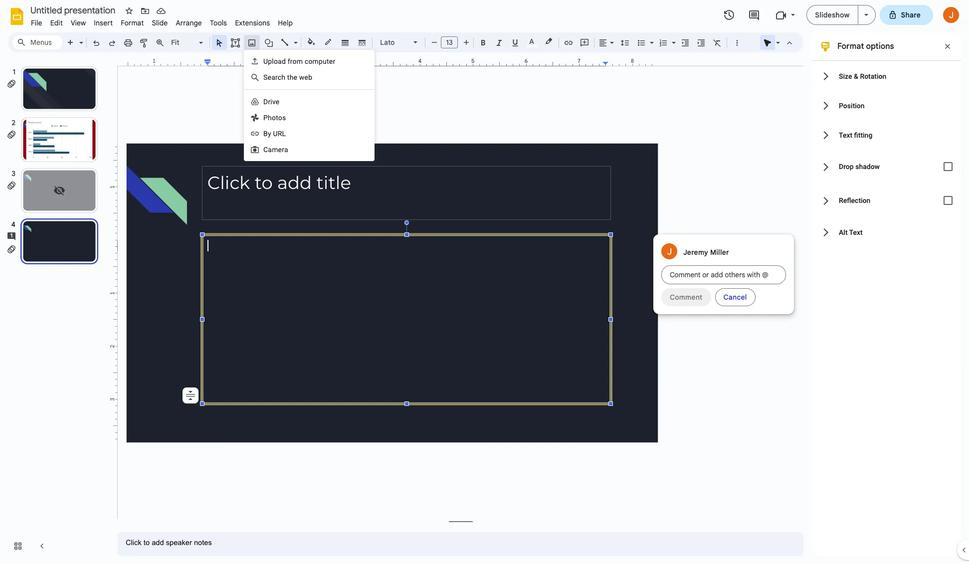 Task type: vqa. For each thing, say whether or not it's contained in the screenshot.
Table
no



Task type: describe. For each thing, give the bounding box(es) containing it.
reflection tab
[[812, 184, 962, 218]]

web
[[299, 73, 313, 81]]

left margin image
[[127, 58, 211, 66]]

text inside tab
[[840, 131, 853, 139]]

position
[[840, 102, 865, 110]]

camera c element
[[264, 146, 291, 154]]

insert
[[94, 18, 113, 27]]

format options section
[[812, 32, 962, 557]]

b y url
[[264, 130, 286, 138]]

cancel button
[[716, 288, 756, 306]]

list inside format options application
[[654, 234, 795, 314]]

p hotos
[[264, 114, 286, 122]]

Font size text field
[[442, 36, 458, 48]]

shrink text on overflow image
[[184, 389, 198, 403]]

new slide with layout image
[[77, 36, 83, 39]]

u pload from computer
[[264, 57, 336, 65]]

drop shadow
[[840, 163, 881, 171]]

shadow
[[856, 163, 881, 171]]

alt text tab
[[812, 218, 962, 247]]

extensions menu item
[[231, 17, 274, 29]]

format for format
[[121, 18, 144, 27]]

menu bar banner
[[0, 0, 970, 565]]

live pointer settings image
[[774, 36, 781, 39]]

file menu item
[[27, 17, 46, 29]]

c amera
[[264, 146, 288, 154]]

search the web s element
[[264, 73, 316, 81]]

menu bar inside menu bar banner
[[27, 13, 297, 29]]

comment
[[670, 293, 703, 302]]

slide
[[152, 18, 168, 27]]

Font size field
[[441, 36, 462, 51]]

main toolbar
[[36, 0, 745, 471]]

tools
[[210, 18, 227, 27]]

help
[[278, 18, 293, 27]]

p
[[264, 114, 268, 122]]

share
[[902, 10, 921, 19]]

size
[[840, 72, 853, 80]]

navigation inside format options application
[[0, 56, 110, 565]]

tools menu item
[[206, 17, 231, 29]]

toggle shadow image
[[939, 157, 959, 177]]

format menu item
[[117, 17, 148, 29]]

format options application
[[0, 0, 970, 565]]

upload from computer u element
[[264, 57, 339, 65]]

arrange
[[176, 18, 202, 27]]

edit menu item
[[46, 17, 67, 29]]

pload
[[268, 57, 286, 65]]

jeremy
[[684, 248, 709, 257]]

font list. lato selected. option
[[380, 35, 408, 49]]

extensions
[[235, 18, 270, 27]]

highlight color image
[[544, 35, 555, 47]]

border color: transparent image
[[323, 35, 334, 48]]

Star checkbox
[[122, 4, 136, 18]]

mode and view toolbar
[[760, 32, 798, 52]]

text fitting tab
[[812, 120, 962, 150]]

c
[[264, 146, 268, 154]]

miller
[[711, 248, 730, 257]]

menu inside format options application
[[244, 50, 375, 161]]

text inside tab
[[850, 228, 863, 236]]

drop
[[840, 163, 854, 171]]

view
[[71, 18, 86, 27]]

Menus field
[[12, 35, 62, 49]]

Zoom field
[[168, 35, 208, 50]]

size & rotation
[[840, 72, 887, 80]]

edit
[[50, 18, 63, 27]]



Task type: locate. For each thing, give the bounding box(es) containing it.
slide menu item
[[148, 17, 172, 29]]

text fitting
[[840, 131, 873, 139]]

d rive
[[264, 98, 280, 106]]

by url b element
[[264, 130, 289, 138]]

format down star checkbox
[[121, 18, 144, 27]]

hotos
[[268, 114, 286, 122]]

list
[[654, 234, 795, 314]]

&
[[855, 72, 859, 80]]

slideshow button
[[807, 5, 859, 25]]

text right alt
[[850, 228, 863, 236]]

navigation
[[0, 56, 110, 565]]

0 horizontal spatial format
[[121, 18, 144, 27]]

reflection
[[840, 197, 871, 205]]

rotation
[[861, 72, 887, 80]]

text left "fitting"
[[840, 131, 853, 139]]

fitting
[[855, 131, 873, 139]]

text
[[840, 131, 853, 139], [850, 228, 863, 236]]

text color image
[[527, 35, 538, 47]]

drop shadow tab
[[812, 150, 962, 184]]

line & paragraph spacing image
[[620, 35, 631, 49]]

drive d element
[[264, 98, 283, 106]]

arrange menu item
[[172, 17, 206, 29]]

1 horizontal spatial format
[[838, 41, 865, 51]]

jeremy miller
[[684, 248, 730, 257]]

Comment draft text field
[[662, 265, 787, 284]]

menu bar
[[27, 13, 297, 29]]

Zoom text field
[[170, 35, 198, 49]]

the
[[287, 73, 298, 81]]

earch
[[268, 73, 286, 81]]

menu containing u
[[244, 50, 375, 161]]

list containing jeremy miller
[[654, 234, 795, 314]]

computer
[[305, 57, 336, 65]]

Toggle reflection checkbox
[[939, 191, 959, 211]]

s earch the web
[[264, 73, 313, 81]]

format left 'options'
[[838, 41, 865, 51]]

s
[[264, 73, 268, 81]]

comment button
[[662, 288, 712, 306]]

rive
[[268, 98, 280, 106]]

options
[[867, 41, 895, 51]]

alt text
[[840, 228, 863, 236]]

shape image
[[263, 35, 275, 49]]

help menu item
[[274, 17, 297, 29]]

insert menu item
[[90, 17, 117, 29]]

d
[[264, 98, 268, 106]]

border weight option
[[340, 35, 351, 49]]

1 vertical spatial format
[[838, 41, 865, 51]]

photos p element
[[264, 114, 289, 122]]

y
[[268, 130, 271, 138]]

toggle reflection image
[[939, 191, 959, 211]]

Rename text field
[[27, 4, 121, 16]]

option
[[183, 388, 199, 404]]

alt
[[840, 228, 848, 236]]

format
[[121, 18, 144, 27], [838, 41, 865, 51]]

fill color: transparent image
[[306, 35, 317, 48]]

u
[[264, 57, 268, 65]]

size & rotation tab
[[812, 61, 962, 91]]

from
[[288, 57, 303, 65]]

0 vertical spatial format
[[121, 18, 144, 27]]

menu
[[244, 50, 375, 161]]

share button
[[880, 5, 934, 25]]

right margin image
[[604, 58, 658, 66]]

url
[[273, 130, 286, 138]]

file
[[31, 18, 42, 27]]

0 vertical spatial text
[[840, 131, 853, 139]]

b
[[264, 130, 268, 138]]

view menu item
[[67, 17, 90, 29]]

1 vertical spatial text
[[850, 228, 863, 236]]

cancel
[[724, 293, 748, 302]]

position tab
[[812, 91, 962, 120]]

format inside menu item
[[121, 18, 144, 27]]

format for format options
[[838, 41, 865, 51]]

presentation options image
[[865, 14, 869, 16]]

format options
[[838, 41, 895, 51]]

amera
[[268, 146, 288, 154]]

Toggle shadow checkbox
[[939, 157, 959, 177]]

border dash option
[[357, 35, 368, 49]]

menu bar containing file
[[27, 13, 297, 29]]

format inside section
[[838, 41, 865, 51]]

slideshow
[[816, 10, 850, 19]]

jeremy miller image
[[662, 243, 678, 259]]

lato
[[380, 38, 395, 47]]



